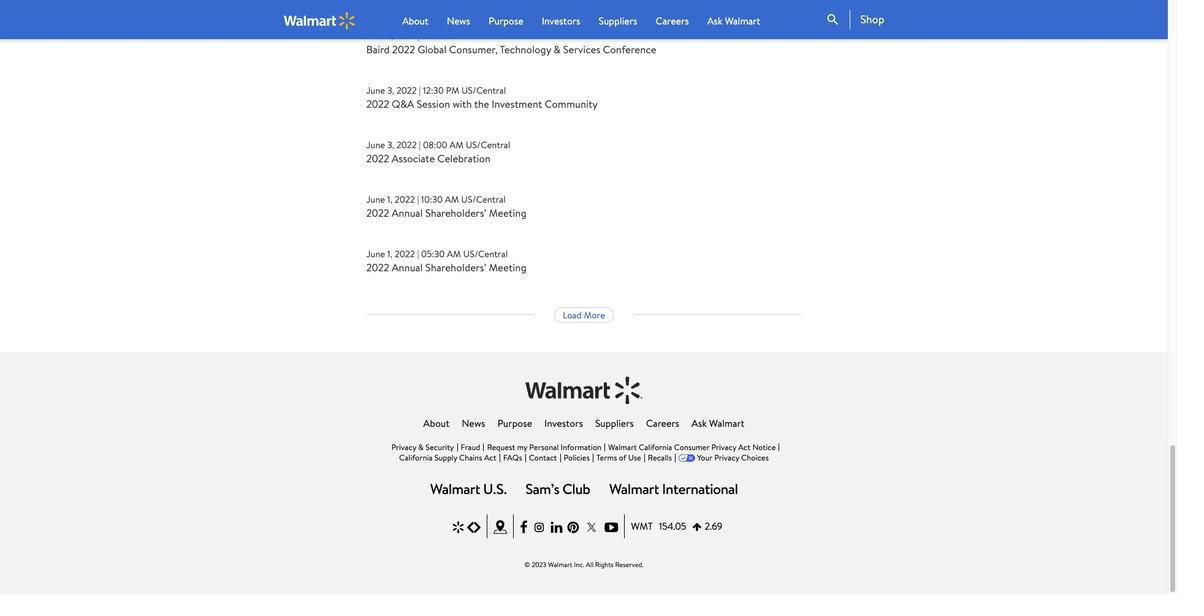 Task type: describe. For each thing, give the bounding box(es) containing it.
2.69
[[705, 520, 723, 534]]

conference
[[603, 42, 657, 56]]

fraud link
[[461, 442, 481, 453]]

contact link
[[529, 453, 557, 464]]

use
[[629, 453, 641, 464]]

home image
[[284, 12, 357, 29]]

news for news link in the bottom left of the page
[[462, 417, 485, 431]]

location image
[[494, 520, 507, 536]]

walmart california consumer privacy act notice link
[[608, 442, 776, 453]]

supply
[[435, 453, 457, 464]]

pinterest image
[[568, 520, 579, 536]]

about for about dropdown button
[[402, 14, 429, 28]]

news link
[[462, 417, 485, 431]]

annual for june 1, 2022 |           05:30 am           us/central 2022 annual shareholders' meeting
[[392, 261, 423, 275]]

news for news popup button in the left top of the page
[[447, 14, 471, 28]]

am for june 1, 2022 |           05:30 am           us/central 2022 annual shareholders' meeting
[[447, 248, 461, 261]]

2022 annual shareholders' meeting link for june 1, 2022 |           05:30 am           us/central 2022 annual shareholders' meeting
[[366, 261, 527, 275]]

| for june 1, 2022 |           05:30 am           us/central 2022 annual shareholders' meeting
[[417, 248, 419, 261]]

wmt
[[631, 520, 653, 534]]

load more
[[563, 309, 605, 322]]

spark image
[[452, 520, 465, 536]]

session
[[417, 97, 450, 111]]

am for june 3, 2022 |           08:00 am           us/central 2022 associate celebration
[[450, 139, 464, 151]]

request my personal information link
[[487, 442, 602, 453]]

| for june 7, 2022 |           04:15 am           us/central baird 2022 global consumer, technology & services conference
[[418, 29, 420, 42]]

ask walmart for fraud
[[692, 417, 745, 431]]

load more button
[[554, 308, 614, 323]]

privacy right your
[[715, 453, 740, 464]]

shop link
[[850, 10, 885, 29]]

2022 annual shareholders' meeting link for june 1, 2022 |           10:30 am           us/central 2022 annual shareholders' meeting
[[366, 206, 527, 220]]

wmt 154.05
[[631, 520, 687, 534]]

privacy & security
[[392, 442, 454, 453]]

ask for shop
[[708, 14, 723, 28]]

investors for investors link
[[545, 417, 583, 431]]

3, for q&a
[[387, 84, 394, 97]]

terms of use
[[597, 453, 641, 464]]

2022 associate celebration link
[[366, 151, 491, 166]]

rights
[[595, 561, 614, 571]]

faqs
[[503, 453, 522, 464]]

linkedin image
[[551, 520, 563, 536]]

2022 q&a session with the investment community link
[[366, 97, 598, 111]]

us/central for june 1, 2022 |           10:30 am           us/central 2022 annual shareholders' meeting
[[461, 193, 506, 206]]

june 1, 2022 |           05:30 am           us/central 2022 annual shareholders' meeting
[[366, 248, 527, 275]]

more
[[584, 309, 605, 322]]

june for june 1, 2022 |           05:30 am           us/central 2022 annual shareholders' meeting
[[366, 248, 385, 261]]

news button
[[447, 13, 471, 28]]

| for june 1, 2022 |           10:30 am           us/central 2022 annual shareholders' meeting
[[417, 193, 419, 206]]

0 horizontal spatial california
[[399, 453, 433, 464]]

inc.
[[574, 561, 584, 571]]

terms of use link
[[597, 453, 641, 464]]

purpose for purpose "dropdown button"
[[489, 14, 524, 28]]

suppliers for suppliers link
[[596, 417, 634, 431]]

search
[[826, 12, 841, 27]]

1, for june 1, 2022 |           10:30 am           us/central 2022 annual shareholders' meeting
[[387, 193, 393, 206]]

california supply chains act link
[[399, 453, 497, 464]]

fraud
[[461, 442, 481, 453]]

1 vertical spatial &
[[418, 442, 424, 453]]

1 horizontal spatial california
[[639, 442, 673, 453]]

ask for fraud
[[692, 417, 707, 431]]

contact
[[529, 453, 557, 464]]

ask walmart link for shop
[[708, 13, 761, 28]]

12:30
[[423, 84, 444, 97]]

services
[[563, 42, 601, 56]]

notice
[[753, 442, 776, 453]]

purpose link
[[498, 417, 532, 431]]

05:30
[[421, 248, 445, 261]]

investors for investors dropdown button
[[542, 14, 581, 28]]

annual for june 1, 2022 |           10:30 am           us/central 2022 annual shareholders' meeting
[[392, 206, 423, 220]]

chains
[[459, 453, 482, 464]]

04:15
[[422, 29, 444, 42]]

© 2023 walmart inc. all rights reserved.
[[525, 561, 644, 571]]

| for june 3, 2022 |           12:30 pm           us/central 2022 q&a session with the investment community
[[419, 84, 421, 97]]

security
[[426, 442, 454, 453]]

about button
[[402, 13, 429, 28]]

img 2 image
[[584, 520, 600, 536]]

june for june 7, 2022 |           04:15 am           us/central baird 2022 global consumer, technology & services conference
[[366, 29, 385, 42]]

careers for fraud
[[646, 417, 680, 431]]

investors button
[[542, 13, 581, 28]]

suppliers link
[[596, 417, 634, 431]]

sams club image
[[467, 520, 481, 536]]

us/central for june 3, 2022 |           12:30 pm           us/central 2022 q&a session with the investment community
[[462, 84, 506, 97]]

youtube play image
[[605, 520, 618, 536]]

careers link for shop
[[656, 13, 689, 28]]

recalls
[[648, 453, 672, 464]]

the
[[474, 97, 489, 111]]

10:30
[[421, 193, 443, 206]]

us/central for june 1, 2022 |           05:30 am           us/central 2022 annual shareholders' meeting
[[463, 248, 508, 261]]

instagram image
[[533, 520, 546, 536]]

investors link
[[545, 417, 583, 431]]

consumer,
[[449, 42, 498, 56]]



Task type: locate. For each thing, give the bounding box(es) containing it.
suppliers up conference
[[599, 14, 638, 28]]

0 vertical spatial ask walmart
[[708, 14, 761, 28]]

| left 05:30
[[417, 248, 419, 261]]

annual inside 'june 1, 2022 |           05:30 am           us/central 2022 annual shareholders' meeting'
[[392, 261, 423, 275]]

facebook image
[[520, 520, 528, 536]]

1 horizontal spatial logs image
[[526, 485, 590, 495]]

shop
[[861, 12, 885, 27]]

q&a
[[392, 97, 414, 111]]

purpose
[[489, 14, 524, 28], [498, 417, 532, 431]]

1 vertical spatial suppliers
[[596, 417, 634, 431]]

am for june 7, 2022 |           04:15 am           us/central baird 2022 global consumer, technology & services conference
[[446, 29, 460, 42]]

2 meeting from the top
[[489, 261, 527, 275]]

with
[[453, 97, 472, 111]]

| inside june 1, 2022 |           10:30 am           us/central 2022 annual shareholders' meeting
[[417, 193, 419, 206]]

1 annual from the top
[[392, 206, 423, 220]]

choices
[[742, 453, 769, 464]]

june inside 'june 1, 2022 |           05:30 am           us/central 2022 annual shareholders' meeting'
[[366, 248, 385, 261]]

0 vertical spatial 2022 annual shareholders' meeting link
[[366, 206, 527, 220]]

ask
[[708, 14, 723, 28], [692, 417, 707, 431]]

ask walmart link for fraud
[[692, 417, 745, 431]]

june for june 3, 2022 |           08:00 am           us/central 2022 associate celebration
[[366, 139, 385, 151]]

0 vertical spatial careers link
[[656, 13, 689, 28]]

us/central inside 'june 1, 2022 |           05:30 am           us/central 2022 annual shareholders' meeting'
[[463, 248, 508, 261]]

0 vertical spatial 1,
[[387, 193, 393, 206]]

terms
[[597, 453, 617, 464]]

us/central down celebration
[[461, 193, 506, 206]]

meeting for june 1, 2022 |           10:30 am           us/central 2022 annual shareholders' meeting
[[489, 206, 527, 220]]

ask walmart for shop
[[708, 14, 761, 28]]

consumer
[[674, 442, 710, 453]]

| left 12:30
[[419, 84, 421, 97]]

5 june from the top
[[366, 248, 385, 261]]

june inside june 7, 2022 |           04:15 am           us/central baird 2022 global consumer, technology & services conference
[[366, 29, 385, 42]]

california right of
[[639, 442, 673, 453]]

&
[[554, 42, 561, 56], [418, 442, 424, 453]]

logs image down chains
[[431, 485, 506, 495]]

logs image
[[431, 485, 506, 495], [526, 485, 590, 495], [610, 485, 738, 495]]

1, left 05:30
[[387, 248, 393, 261]]

0 vertical spatial news
[[447, 14, 471, 28]]

2 logs image from the left
[[526, 485, 590, 495]]

us/central for june 7, 2022 |           04:15 am           us/central baird 2022 global consumer, technology & services conference
[[462, 29, 507, 42]]

us/central inside june 7, 2022 |           04:15 am           us/central baird 2022 global consumer, technology & services conference
[[462, 29, 507, 42]]

news up fraud
[[462, 417, 485, 431]]

am
[[446, 29, 460, 42], [450, 139, 464, 151], [445, 193, 459, 206], [447, 248, 461, 261]]

careers link up recalls link
[[646, 417, 680, 431]]

june
[[366, 29, 385, 42], [366, 84, 385, 97], [366, 139, 385, 151], [366, 193, 385, 206], [366, 248, 385, 261]]

meeting for june 1, 2022 |           05:30 am           us/central 2022 annual shareholders' meeting
[[489, 261, 527, 275]]

act right chains
[[484, 453, 497, 464]]

0 horizontal spatial &
[[418, 442, 424, 453]]

1 3, from the top
[[387, 84, 394, 97]]

0 vertical spatial purpose
[[489, 14, 524, 28]]

2 june from the top
[[366, 84, 385, 97]]

us/central right pm
[[462, 84, 506, 97]]

june 1, 2022 |           10:30 am           us/central 2022 annual shareholders' meeting
[[366, 193, 527, 220]]

1, inside june 1, 2022 |           10:30 am           us/central 2022 annual shareholders' meeting
[[387, 193, 393, 206]]

1 vertical spatial 1,
[[387, 248, 393, 261]]

baird
[[366, 42, 390, 56]]

suppliers for suppliers popup button
[[599, 14, 638, 28]]

3 logs image from the left
[[610, 485, 738, 495]]

2 1, from the top
[[387, 248, 393, 261]]

purpose for purpose link
[[498, 417, 532, 431]]

shareholders' for june 1, 2022 |           10:30 am           us/central 2022 annual shareholders' meeting
[[426, 206, 487, 220]]

am for june 1, 2022 |           10:30 am           us/central 2022 annual shareholders' meeting
[[445, 193, 459, 206]]

2 horizontal spatial logs image
[[610, 485, 738, 495]]

1 vertical spatial ask walmart link
[[692, 417, 745, 431]]

request my personal information
[[487, 442, 602, 453]]

arrow up image
[[693, 523, 702, 532]]

reserved.
[[615, 561, 644, 571]]

june inside june 1, 2022 |           10:30 am           us/central 2022 annual shareholders' meeting
[[366, 193, 385, 206]]

investment
[[492, 97, 542, 111]]

am right the 10:30
[[445, 193, 459, 206]]

careers up conference
[[656, 14, 689, 28]]

1 vertical spatial 2022 annual shareholders' meeting link
[[366, 261, 527, 275]]

us/central inside june 3, 2022 |           12:30 pm           us/central 2022 q&a session with the investment community
[[462, 84, 506, 97]]

0 vertical spatial meeting
[[489, 206, 527, 220]]

|
[[418, 29, 420, 42], [419, 84, 421, 97], [419, 139, 421, 151], [417, 193, 419, 206], [417, 248, 419, 261]]

0 vertical spatial careers
[[656, 14, 689, 28]]

1 vertical spatial ask walmart
[[692, 417, 745, 431]]

investors up the information
[[545, 417, 583, 431]]

meeting inside 'june 1, 2022 |           05:30 am           us/central 2022 annual shareholders' meeting'
[[489, 261, 527, 275]]

0 vertical spatial ask
[[708, 14, 723, 28]]

about
[[402, 14, 429, 28], [424, 417, 450, 431]]

shareholders' inside 'june 1, 2022 |           05:30 am           us/central 2022 annual shareholders' meeting'
[[426, 261, 487, 275]]

3, left 12:30
[[387, 84, 394, 97]]

0 vertical spatial shareholders'
[[426, 206, 487, 220]]

us/central right 05:30
[[463, 248, 508, 261]]

recalls link
[[648, 453, 672, 464]]

1 vertical spatial careers
[[646, 417, 680, 431]]

1 shareholders' from the top
[[426, 206, 487, 220]]

walmart
[[725, 14, 761, 28], [710, 417, 745, 431], [608, 442, 637, 453], [548, 561, 573, 571]]

08:00
[[423, 139, 448, 151]]

1 vertical spatial shareholders'
[[426, 261, 487, 275]]

my
[[517, 442, 528, 453]]

| inside june 3, 2022 |           12:30 pm           us/central 2022 q&a session with the investment community
[[419, 84, 421, 97]]

| inside june 7, 2022 |           04:15 am           us/central baird 2022 global consumer, technology & services conference
[[418, 29, 420, 42]]

privacy & security link
[[392, 442, 454, 453]]

community
[[545, 97, 598, 111]]

faqs link
[[503, 453, 522, 464]]

purpose up june 7, 2022 |           04:15 am           us/central baird 2022 global consumer, technology & services conference
[[489, 14, 524, 28]]

am inside june 7, 2022 |           04:15 am           us/central baird 2022 global consumer, technology & services conference
[[446, 29, 460, 42]]

suppliers
[[599, 14, 638, 28], [596, 417, 634, 431]]

policies link
[[564, 453, 590, 464]]

act
[[739, 442, 751, 453], [484, 453, 497, 464]]

0 vertical spatial &
[[554, 42, 561, 56]]

june for june 1, 2022 |           10:30 am           us/central 2022 annual shareholders' meeting
[[366, 193, 385, 206]]

1 1, from the top
[[387, 193, 393, 206]]

| left the 10:30
[[417, 193, 419, 206]]

your
[[697, 453, 713, 464]]

1, inside 'june 1, 2022 |           05:30 am           us/central 2022 annual shareholders' meeting'
[[387, 248, 393, 261]]

us/central down "2022 q&a session with the investment community" link
[[466, 139, 511, 151]]

1 vertical spatial ask
[[692, 417, 707, 431]]

about link
[[424, 417, 450, 431]]

0 vertical spatial annual
[[392, 206, 423, 220]]

1 2022 annual shareholders' meeting link from the top
[[366, 206, 527, 220]]

celebration
[[438, 151, 491, 166]]

0 horizontal spatial logs image
[[431, 485, 506, 495]]

your privacy choices link
[[697, 453, 769, 464]]

1 june from the top
[[366, 29, 385, 42]]

load
[[563, 309, 582, 322]]

careers for shop
[[656, 14, 689, 28]]

june left associate
[[366, 139, 385, 151]]

news
[[447, 14, 471, 28], [462, 417, 485, 431]]

meeting inside june 1, 2022 |           10:30 am           us/central 2022 annual shareholders' meeting
[[489, 206, 527, 220]]

3 june from the top
[[366, 139, 385, 151]]

0 horizontal spatial ask
[[692, 417, 707, 431]]

am down news popup button in the left top of the page
[[446, 29, 460, 42]]

act left notice
[[739, 442, 751, 453]]

suppliers up terms of use link
[[596, 417, 634, 431]]

| for june 3, 2022 |           08:00 am           us/central 2022 associate celebration
[[419, 139, 421, 151]]

news up consumer,
[[447, 14, 471, 28]]

1, for june 1, 2022 |           05:30 am           us/central 2022 annual shareholders' meeting
[[387, 248, 393, 261]]

june left 05:30
[[366, 248, 385, 261]]

privacy inside walmart california consumer privacy act notice california supply chains act
[[712, 442, 737, 453]]

investors up services
[[542, 14, 581, 28]]

privacy
[[392, 442, 417, 453], [712, 442, 737, 453], [715, 453, 740, 464]]

request
[[487, 442, 515, 453]]

pm
[[446, 84, 460, 97]]

your privacy choices
[[697, 453, 769, 464]]

3, down q&a
[[387, 139, 394, 151]]

2 3, from the top
[[387, 139, 394, 151]]

us/central for june 3, 2022 |           08:00 am           us/central 2022 associate celebration
[[466, 139, 511, 151]]

| left 08:00
[[419, 139, 421, 151]]

4 june from the top
[[366, 193, 385, 206]]

june 3, 2022 |           12:30 pm           us/central 2022 q&a session with the investment community
[[366, 84, 598, 111]]

0 horizontal spatial act
[[484, 453, 497, 464]]

us/central inside the june 3, 2022 |           08:00 am           us/central 2022 associate celebration
[[466, 139, 511, 151]]

personal
[[530, 442, 559, 453]]

suppliers button
[[599, 13, 638, 28]]

1 vertical spatial news
[[462, 417, 485, 431]]

june left 7,
[[366, 29, 385, 42]]

california
[[639, 442, 673, 453], [399, 453, 433, 464]]

baird 2022 global consumer, technology & services conference link
[[366, 42, 657, 56]]

us/central down purpose "dropdown button"
[[462, 29, 507, 42]]

3, inside june 3, 2022 |           12:30 pm           us/central 2022 q&a session with the investment community
[[387, 84, 394, 97]]

about for about 'link'
[[424, 417, 450, 431]]

1 horizontal spatial ask
[[708, 14, 723, 28]]

2022 annual shareholders' meeting link
[[366, 206, 527, 220], [366, 261, 527, 275]]

0 vertical spatial 3,
[[387, 84, 394, 97]]

shareholders' inside june 1, 2022 |           10:30 am           us/central 2022 annual shareholders' meeting
[[426, 206, 487, 220]]

& left 'security'
[[418, 442, 424, 453]]

information
[[561, 442, 602, 453]]

june 7, 2022 |           04:15 am           us/central baird 2022 global consumer, technology & services conference
[[366, 29, 657, 56]]

logs image down contact
[[526, 485, 590, 495]]

1 horizontal spatial act
[[739, 442, 751, 453]]

careers link for fraud
[[646, 417, 680, 431]]

technology
[[500, 42, 551, 56]]

purpose up the my
[[498, 417, 532, 431]]

2023
[[532, 561, 547, 571]]

all
[[586, 561, 594, 571]]

annual
[[392, 206, 423, 220], [392, 261, 423, 275]]

walmart logo dark image
[[526, 377, 643, 405]]

purpose button
[[489, 13, 524, 28]]

about up 04:15
[[402, 14, 429, 28]]

annual inside june 1, 2022 |           10:30 am           us/central 2022 annual shareholders' meeting
[[392, 206, 423, 220]]

careers up recalls link
[[646, 417, 680, 431]]

1 vertical spatial meeting
[[489, 261, 527, 275]]

am inside 'june 1, 2022 |           05:30 am           us/central 2022 annual shareholders' meeting'
[[447, 248, 461, 261]]

& left services
[[554, 42, 561, 56]]

privacy left 'security'
[[392, 442, 417, 453]]

2022 annual shareholders' meeting link up 05:30
[[366, 206, 527, 220]]

careers
[[656, 14, 689, 28], [646, 417, 680, 431]]

1 vertical spatial careers link
[[646, 417, 680, 431]]

0 vertical spatial about
[[402, 14, 429, 28]]

2022 annual shareholders' meeting link down june 1, 2022 |           10:30 am           us/central 2022 annual shareholders' meeting
[[366, 261, 527, 275]]

1 horizontal spatial &
[[554, 42, 561, 56]]

1 vertical spatial purpose
[[498, 417, 532, 431]]

logs image down recalls
[[610, 485, 738, 495]]

careers link up conference
[[656, 13, 689, 28]]

am inside the june 3, 2022 |           08:00 am           us/central 2022 associate celebration
[[450, 139, 464, 151]]

shareholders' for june 1, 2022 |           05:30 am           us/central 2022 annual shareholders' meeting
[[426, 261, 487, 275]]

2 2022 annual shareholders' meeting link from the top
[[366, 261, 527, 275]]

3, for associate
[[387, 139, 394, 151]]

2 annual from the top
[[392, 261, 423, 275]]

2022
[[395, 29, 416, 42], [392, 42, 415, 56], [397, 84, 417, 97], [366, 97, 389, 111], [397, 139, 417, 151], [366, 151, 389, 166], [395, 193, 415, 206], [366, 206, 389, 220], [395, 248, 415, 261], [366, 261, 389, 275]]

1, left the 10:30
[[387, 193, 393, 206]]

june inside the june 3, 2022 |           08:00 am           us/central 2022 associate celebration
[[366, 139, 385, 151]]

3,
[[387, 84, 394, 97], [387, 139, 394, 151]]

1 vertical spatial investors
[[545, 417, 583, 431]]

2 shareholders' from the top
[[426, 261, 487, 275]]

am inside june 1, 2022 |           10:30 am           us/central 2022 annual shareholders' meeting
[[445, 193, 459, 206]]

california left supply
[[399, 453, 433, 464]]

june inside june 3, 2022 |           12:30 pm           us/central 2022 q&a session with the investment community
[[366, 84, 385, 97]]

154.05
[[659, 520, 687, 534]]

privacy right 'consumer'
[[712, 442, 737, 453]]

1 vertical spatial annual
[[392, 261, 423, 275]]

1 meeting from the top
[[489, 206, 527, 220]]

investors
[[542, 14, 581, 28], [545, 417, 583, 431]]

june for june 3, 2022 |           12:30 pm           us/central 2022 q&a session with the investment community
[[366, 84, 385, 97]]

june left the 10:30
[[366, 193, 385, 206]]

global
[[418, 42, 447, 56]]

associate
[[392, 151, 435, 166]]

of
[[619, 453, 627, 464]]

©
[[525, 561, 530, 571]]

about up 'security'
[[424, 417, 450, 431]]

0 vertical spatial investors
[[542, 14, 581, 28]]

3, inside the june 3, 2022 |           08:00 am           us/central 2022 associate celebration
[[387, 139, 394, 151]]

1 vertical spatial about
[[424, 417, 450, 431]]

& inside june 7, 2022 |           04:15 am           us/central baird 2022 global consumer, technology & services conference
[[554, 42, 561, 56]]

policies
[[564, 453, 590, 464]]

1,
[[387, 193, 393, 206], [387, 248, 393, 261]]

1 logs image from the left
[[431, 485, 506, 495]]

walmart california consumer privacy act notice california supply chains act
[[399, 442, 776, 464]]

us/central inside june 1, 2022 |           10:30 am           us/central 2022 annual shareholders' meeting
[[461, 193, 506, 206]]

june left q&a
[[366, 84, 385, 97]]

am right 08:00
[[450, 139, 464, 151]]

1 vertical spatial 3,
[[387, 139, 394, 151]]

| inside the june 3, 2022 |           08:00 am           us/central 2022 associate celebration
[[419, 139, 421, 151]]

0 vertical spatial suppliers
[[599, 14, 638, 28]]

7,
[[387, 29, 393, 42]]

| left 04:15
[[418, 29, 420, 42]]

| inside 'june 1, 2022 |           05:30 am           us/central 2022 annual shareholders' meeting'
[[417, 248, 419, 261]]

us/central
[[462, 29, 507, 42], [462, 84, 506, 97], [466, 139, 511, 151], [461, 193, 506, 206], [463, 248, 508, 261]]

june 3, 2022 |           08:00 am           us/central 2022 associate celebration
[[366, 139, 511, 166]]

walmart inside walmart california consumer privacy act notice california supply chains act
[[608, 442, 637, 453]]

0 vertical spatial ask walmart link
[[708, 13, 761, 28]]

am right 05:30
[[447, 248, 461, 261]]



Task type: vqa. For each thing, say whether or not it's contained in the screenshot.
News to the top
yes



